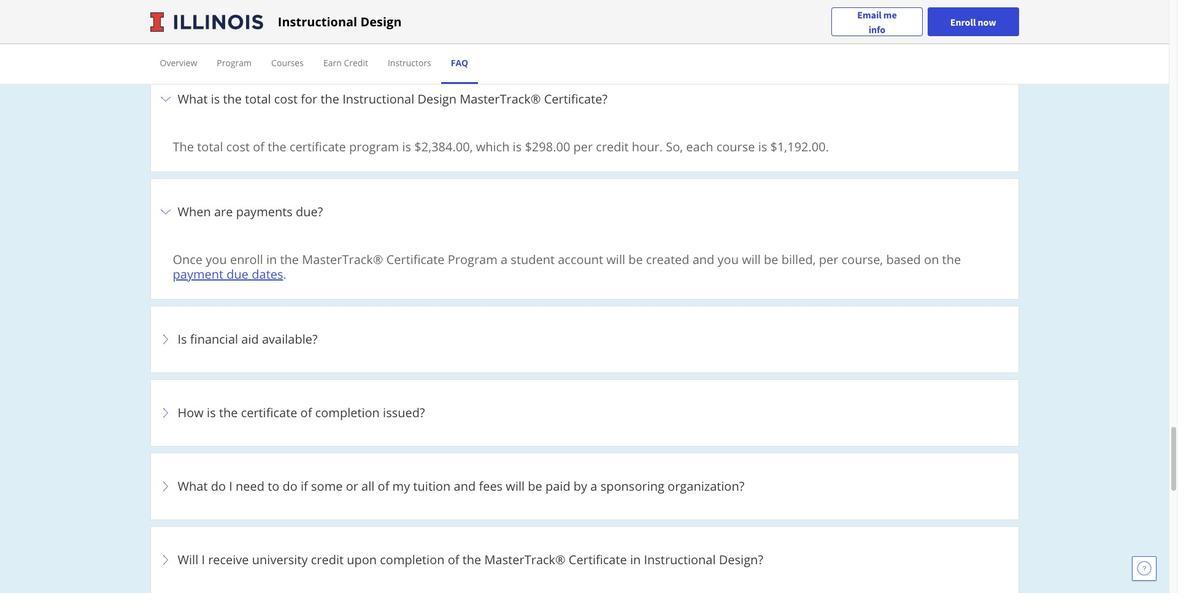 Task type: vqa. For each thing, say whether or not it's contained in the screenshot.
The
yes



Task type: locate. For each thing, give the bounding box(es) containing it.
account
[[558, 252, 603, 268]]

0 horizontal spatial cost
[[226, 139, 250, 155]]

be left 'paid'
[[528, 479, 542, 495]]

2 vertical spatial chevron right image
[[158, 406, 173, 421]]

1 horizontal spatial program
[[448, 252, 498, 268]]

do left the need
[[211, 479, 226, 495]]

0 vertical spatial credit
[[596, 139, 629, 155]]

3 chevron right image from the top
[[158, 553, 173, 568]]

1 horizontal spatial design
[[417, 91, 457, 107]]

1 vertical spatial .
[[283, 266, 286, 283]]

0 horizontal spatial receive
[[208, 552, 249, 569]]

0 vertical spatial i
[[229, 479, 232, 495]]

1 you from the left
[[206, 252, 227, 268]]

1 vertical spatial total
[[197, 139, 223, 155]]

help center image
[[1137, 562, 1152, 577]]

receive inside students who officially withdraw within a refund period receive a pro-rata refund based on the effective withdrawal date. for more information and to view the withdrawal schedule visit
[[492, 11, 533, 28]]

you right created
[[718, 252, 739, 268]]

. inside once you enroll in the mastertrack® certificate program a student account will be created and you will be billed, per course, based on the payment due dates .
[[283, 266, 286, 283]]

do left if
[[283, 479, 297, 495]]

will right fees
[[506, 479, 525, 495]]

if
[[301, 479, 308, 495]]

chevron right image inside how is the certificate of completion issued? dropdown button
[[158, 406, 173, 421]]

based inside once you enroll in the mastertrack® certificate program a student account will be created and you will be billed, per course, based on the payment due dates .
[[886, 252, 921, 268]]

per inside once you enroll in the mastertrack® certificate program a student account will be created and you will be billed, per course, based on the payment due dates .
[[819, 252, 838, 268]]

i inside list item
[[229, 479, 232, 495]]

1 horizontal spatial total
[[245, 91, 271, 107]]

the
[[173, 139, 194, 155]]

instructional left design?
[[644, 552, 716, 569]]

1 horizontal spatial do
[[283, 479, 297, 495]]

0 horizontal spatial do
[[211, 479, 226, 495]]

withdrawal left date. at top
[[767, 11, 831, 28]]

credit inside dropdown button
[[311, 552, 344, 569]]

0 vertical spatial cost
[[274, 91, 298, 107]]

completion left the issued?
[[315, 405, 380, 422]]

credit left upon
[[311, 552, 344, 569]]

1 list item from the top
[[150, 0, 1019, 66]]

chevron right image inside will i receive university credit upon completion of the mastertrack® certificate in instructional design? dropdown button
[[158, 553, 173, 568]]

do
[[211, 479, 226, 495], [283, 479, 297, 495]]

0 horizontal spatial completion
[[315, 405, 380, 422]]

billed,
[[782, 252, 816, 268]]

0 vertical spatial to
[[198, 26, 210, 42]]

payments
[[236, 204, 293, 220]]

list item
[[150, 0, 1019, 66], [150, 66, 1019, 179], [150, 179, 1019, 307]]

chevron right image inside what do i need to do if some or all of my tuition and fees will be paid by a sponsoring organization? dropdown button
[[158, 480, 173, 495]]

and inside dropdown button
[[454, 479, 476, 495]]

due?
[[296, 204, 323, 220]]

1 horizontal spatial credit
[[596, 139, 629, 155]]

is right the 'which'
[[513, 139, 522, 155]]

me
[[883, 8, 897, 21]]

2 what from the top
[[178, 479, 208, 495]]

1 vertical spatial program
[[448, 252, 498, 268]]

chevron right image
[[158, 205, 173, 220], [158, 333, 173, 347], [158, 406, 173, 421]]

2 list item from the top
[[150, 66, 1019, 179]]

this page link
[[410, 26, 462, 42]]

you right once
[[206, 252, 227, 268]]

0 vertical spatial chevron right image
[[158, 205, 173, 220]]

1 horizontal spatial i
[[229, 479, 232, 495]]

cost left for
[[274, 91, 298, 107]]

program link
[[217, 57, 252, 69]]

0 horizontal spatial refund
[[409, 11, 448, 28]]

0 horizontal spatial in
[[266, 252, 277, 268]]

0 horizontal spatial will
[[506, 479, 525, 495]]

and left fees
[[454, 479, 476, 495]]

2 horizontal spatial be
[[764, 252, 778, 268]]

2 vertical spatial chevron right image
[[158, 553, 173, 568]]

what is the total cost for the instructional design mastertrack® certificate? button
[[158, 74, 1011, 125]]

chevron right image for is
[[158, 333, 173, 347]]

. up faq link
[[462, 26, 465, 42]]

credit left hour.
[[596, 139, 629, 155]]

what inside dropdown button
[[178, 91, 208, 107]]

per right the billed,
[[819, 252, 838, 268]]

1 vertical spatial i
[[201, 552, 205, 569]]

2 vertical spatial mastertrack®
[[484, 552, 566, 569]]

$2,384.00,
[[414, 139, 473, 155]]

1 what from the top
[[178, 91, 208, 107]]

financial
[[190, 331, 238, 348]]

1 vertical spatial in
[[630, 552, 641, 569]]

what do i need to do if some or all of my tuition and fees will be paid by a sponsoring organization? button
[[158, 461, 1011, 513]]

receive
[[492, 11, 533, 28], [208, 552, 249, 569]]

0 horizontal spatial total
[[197, 139, 223, 155]]

is financial aid available?
[[178, 331, 318, 348]]

i left the need
[[229, 479, 232, 495]]

3 chevron right image from the top
[[158, 406, 173, 421]]

chevron right image inside is financial aid available? dropdown button
[[158, 333, 173, 347]]

program
[[349, 139, 399, 155]]

per
[[573, 139, 593, 155], [819, 252, 838, 268]]

will left the billed,
[[742, 252, 761, 268]]

$1,192.00.
[[770, 139, 829, 155]]

receive right the will on the left bottom of the page
[[208, 552, 249, 569]]

1 horizontal spatial .
[[462, 26, 465, 42]]

chevron right image left when
[[158, 205, 173, 220]]

will inside what do i need to do if some or all of my tuition and fees will be paid by a sponsoring organization? dropdown button
[[506, 479, 525, 495]]

instructional down credit
[[342, 91, 414, 107]]

need
[[236, 479, 264, 495]]

based inside students who officially withdraw within a refund period receive a pro-rata refund based on the effective withdrawal date. for more information and to view the withdrawal schedule visit
[[638, 11, 672, 28]]

0 horizontal spatial based
[[638, 11, 672, 28]]

1 vertical spatial certificate
[[569, 552, 627, 569]]

1 vertical spatial credit
[[311, 552, 344, 569]]

available?
[[262, 331, 318, 348]]

per right "$298.00"
[[573, 139, 593, 155]]

chevron right image
[[158, 92, 173, 107], [158, 480, 173, 495], [158, 553, 173, 568]]

completion right upon
[[380, 552, 445, 569]]

a left 'this' on the top left of page
[[399, 11, 406, 28]]

0 vertical spatial total
[[245, 91, 271, 107]]

cost right 'the'
[[226, 139, 250, 155]]

1 vertical spatial chevron right image
[[158, 333, 173, 347]]

how is the certificate of completion issued? list item
[[150, 380, 1019, 447]]

refund right visit
[[409, 11, 448, 28]]

program left student
[[448, 252, 498, 268]]

to left view
[[198, 26, 210, 42]]

1 vertical spatial per
[[819, 252, 838, 268]]

credit
[[344, 57, 368, 69]]

1 vertical spatial chevron right image
[[158, 480, 173, 495]]

and right created
[[693, 252, 714, 268]]

in inside once you enroll in the mastertrack® certificate program a student account will be created and you will be billed, per course, based on the payment due dates .
[[266, 252, 277, 268]]

what
[[178, 91, 208, 107], [178, 479, 208, 495]]

withdrawal
[[767, 11, 831, 28], [264, 26, 327, 42]]

within
[[361, 11, 396, 28]]

date.
[[834, 11, 863, 28]]

2 do from the left
[[283, 479, 297, 495]]

receive right period
[[492, 11, 533, 28]]

chevron right image for will i receive university credit upon completion of the mastertrack® certificate in instructional design?
[[158, 553, 173, 568]]

0 vertical spatial mastertrack®
[[460, 91, 541, 107]]

instructional up earn
[[278, 13, 357, 30]]

1 horizontal spatial and
[[454, 479, 476, 495]]

1 vertical spatial on
[[924, 252, 939, 268]]

1 horizontal spatial on
[[924, 252, 939, 268]]

so,
[[666, 139, 683, 155]]

0 vertical spatial chevron right image
[[158, 92, 173, 107]]

how
[[178, 405, 204, 422]]

is right how on the left of page
[[207, 405, 216, 422]]

0 vertical spatial program
[[217, 57, 252, 69]]

0 vertical spatial what
[[178, 91, 208, 107]]

3 list item from the top
[[150, 179, 1019, 307]]

and up overview link
[[173, 26, 195, 42]]

0 vertical spatial based
[[638, 11, 672, 28]]

for
[[866, 11, 885, 28]]

earn
[[323, 57, 342, 69]]

2 chevron right image from the top
[[158, 333, 173, 347]]

1 vertical spatial instructional
[[342, 91, 414, 107]]

overview
[[160, 57, 197, 69]]

email me info
[[857, 8, 897, 35]]

0 horizontal spatial on
[[676, 11, 691, 28]]

issued?
[[383, 405, 425, 422]]

i right the will on the left bottom of the page
[[201, 552, 205, 569]]

is right program
[[402, 139, 411, 155]]

in inside dropdown button
[[630, 552, 641, 569]]

1 vertical spatial mastertrack®
[[302, 252, 383, 268]]

certificate menu element
[[150, 44, 1019, 84]]

refund right the rata
[[596, 11, 635, 28]]

certificate inside list item
[[290, 139, 346, 155]]

0 horizontal spatial design
[[360, 13, 402, 30]]

instructional
[[278, 13, 357, 30], [342, 91, 414, 107], [644, 552, 716, 569]]

1 vertical spatial what
[[178, 479, 208, 495]]

a left student
[[501, 252, 508, 268]]

the
[[694, 11, 712, 28], [242, 26, 260, 42], [223, 91, 242, 107], [321, 91, 339, 107], [268, 139, 286, 155], [280, 252, 299, 268], [942, 252, 961, 268], [219, 405, 238, 422], [462, 552, 481, 569]]

organization?
[[668, 479, 744, 495]]

1 horizontal spatial refund
[[596, 11, 635, 28]]

.
[[462, 26, 465, 42], [283, 266, 286, 283]]

be inside dropdown button
[[528, 479, 542, 495]]

2 chevron right image from the top
[[158, 480, 173, 495]]

0 horizontal spatial per
[[573, 139, 593, 155]]

certificate inside once you enroll in the mastertrack® certificate program a student account will be created and you will be billed, per course, based on the payment due dates .
[[386, 252, 445, 268]]

0 vertical spatial certificate
[[290, 139, 346, 155]]

will
[[606, 252, 625, 268], [742, 252, 761, 268], [506, 479, 525, 495]]

1 vertical spatial to
[[268, 479, 279, 495]]

to right the need
[[268, 479, 279, 495]]

once
[[173, 252, 203, 268]]

certificate
[[386, 252, 445, 268], [569, 552, 627, 569]]

a
[[399, 11, 406, 28], [536, 11, 543, 28], [501, 252, 508, 268], [590, 479, 597, 495]]

of inside will i receive university credit upon completion of the mastertrack® certificate in instructional design? dropdown button
[[448, 552, 459, 569]]

what down "overview"
[[178, 91, 208, 107]]

chevron right image inside the what is the total cost for the instructional design mastertrack® certificate? dropdown button
[[158, 92, 173, 107]]

0 vertical spatial receive
[[492, 11, 533, 28]]

1 horizontal spatial in
[[630, 552, 641, 569]]

on
[[676, 11, 691, 28], [924, 252, 939, 268]]

completion
[[315, 405, 380, 422], [380, 552, 445, 569]]

refund
[[409, 11, 448, 28], [596, 11, 635, 28]]

to inside dropdown button
[[268, 479, 279, 495]]

this
[[410, 26, 431, 42]]

total down program link
[[245, 91, 271, 107]]

now
[[978, 16, 996, 28]]

0 vertical spatial certificate
[[386, 252, 445, 268]]

overview link
[[160, 57, 197, 69]]

1 horizontal spatial certificate
[[569, 552, 627, 569]]

1 chevron right image from the top
[[158, 92, 173, 107]]

2 horizontal spatial and
[[693, 252, 714, 268]]

chevron right image inside 'when are payments due?' "dropdown button"
[[158, 205, 173, 220]]

1 vertical spatial and
[[693, 252, 714, 268]]

1 chevron right image from the top
[[158, 205, 173, 220]]

1 refund from the left
[[409, 11, 448, 28]]

0 horizontal spatial and
[[173, 26, 195, 42]]

to
[[198, 26, 210, 42], [268, 479, 279, 495]]

withdrawal up "courses" link
[[264, 26, 327, 42]]

0 horizontal spatial withdrawal
[[264, 26, 327, 42]]

1 vertical spatial completion
[[380, 552, 445, 569]]

0 horizontal spatial .
[[283, 266, 286, 283]]

based
[[638, 11, 672, 28], [886, 252, 921, 268]]

0 vertical spatial and
[[173, 26, 195, 42]]

1 vertical spatial receive
[[208, 552, 249, 569]]

2 vertical spatial and
[[454, 479, 476, 495]]

1 horizontal spatial based
[[886, 252, 921, 268]]

program inside certificate menu element
[[217, 57, 252, 69]]

chevron right image left is
[[158, 333, 173, 347]]

. right the 'enroll' in the top left of the page
[[283, 266, 286, 283]]

total right 'the'
[[197, 139, 223, 155]]

1 horizontal spatial per
[[819, 252, 838, 268]]

you
[[206, 252, 227, 268], [718, 252, 739, 268]]

0 horizontal spatial to
[[198, 26, 210, 42]]

email
[[857, 8, 881, 21]]

certificate inside dropdown button
[[241, 405, 297, 422]]

is
[[211, 91, 220, 107], [402, 139, 411, 155], [513, 139, 522, 155], [758, 139, 767, 155], [207, 405, 216, 422]]

1 horizontal spatial completion
[[380, 552, 445, 569]]

program down view
[[217, 57, 252, 69]]

1 vertical spatial cost
[[226, 139, 250, 155]]

a right by
[[590, 479, 597, 495]]

what for what do i need to do if some or all of my tuition and fees will be paid by a sponsoring organization?
[[178, 479, 208, 495]]

0 vertical spatial instructional
[[278, 13, 357, 30]]

what do i need to do if some or all of my tuition and fees will be paid by a sponsoring organization? list item
[[150, 453, 1019, 521]]

1 horizontal spatial receive
[[492, 11, 533, 28]]

and inside once you enroll in the mastertrack® certificate program a student account will be created and you will be billed, per course, based on the payment due dates .
[[693, 252, 714, 268]]

mastertrack®
[[460, 91, 541, 107], [302, 252, 383, 268], [484, 552, 566, 569]]

period
[[451, 11, 489, 28]]

0 horizontal spatial credit
[[311, 552, 344, 569]]

1 horizontal spatial cost
[[274, 91, 298, 107]]

0 horizontal spatial be
[[528, 479, 542, 495]]

0 vertical spatial design
[[360, 13, 402, 30]]

0 horizontal spatial program
[[217, 57, 252, 69]]

1 horizontal spatial to
[[268, 479, 279, 495]]

be left the billed,
[[764, 252, 778, 268]]

of inside what do i need to do if some or all of my tuition and fees will be paid by a sponsoring organization? dropdown button
[[378, 479, 389, 495]]

1 vertical spatial certificate
[[241, 405, 297, 422]]

i inside list item
[[201, 552, 205, 569]]

is down program link
[[211, 91, 220, 107]]

what inside what do i need to do if some or all of my tuition and fees will be paid by a sponsoring organization? dropdown button
[[178, 479, 208, 495]]

chevron right image left how on the left of page
[[158, 406, 173, 421]]

mastertrack® inside once you enroll in the mastertrack® certificate program a student account will be created and you will be billed, per course, based on the payment due dates .
[[302, 252, 383, 268]]

university
[[252, 552, 308, 569]]

0 horizontal spatial you
[[206, 252, 227, 268]]

1 vertical spatial design
[[417, 91, 457, 107]]

will right account
[[606, 252, 625, 268]]

design down faq link
[[417, 91, 457, 107]]

due
[[227, 266, 249, 283]]

design
[[360, 13, 402, 30], [417, 91, 457, 107]]

0 horizontal spatial certificate
[[386, 252, 445, 268]]

aid
[[241, 331, 259, 348]]

certificate
[[290, 139, 346, 155], [241, 405, 297, 422]]

1 vertical spatial based
[[886, 252, 921, 268]]

be left created
[[628, 252, 643, 268]]

0 vertical spatial completion
[[315, 405, 380, 422]]

course
[[716, 139, 755, 155]]

1 horizontal spatial you
[[718, 252, 739, 268]]

0 vertical spatial on
[[676, 11, 691, 28]]

design left 'this' on the top left of page
[[360, 13, 402, 30]]

0 vertical spatial in
[[266, 252, 277, 268]]

enroll now
[[950, 16, 996, 28]]

and
[[173, 26, 195, 42], [693, 252, 714, 268], [454, 479, 476, 495]]

what left the need
[[178, 479, 208, 495]]

0 horizontal spatial i
[[201, 552, 205, 569]]

program
[[217, 57, 252, 69], [448, 252, 498, 268]]

list item containing when are payments due?
[[150, 179, 1019, 307]]



Task type: describe. For each thing, give the bounding box(es) containing it.
mastertrack® for design
[[460, 91, 541, 107]]

information
[[922, 11, 989, 28]]

enroll
[[950, 16, 976, 28]]

2 horizontal spatial will
[[742, 252, 761, 268]]

this page .
[[410, 26, 465, 42]]

how is the certificate of completion issued?
[[178, 405, 425, 422]]

upon
[[347, 552, 377, 569]]

who
[[227, 11, 251, 28]]

when are payments due?
[[178, 204, 326, 220]]

email me info button
[[831, 7, 923, 37]]

will i receive university credit upon completion of the mastertrack® certificate in instructional design? list item
[[150, 527, 1019, 594]]

mastertrack® for the
[[484, 552, 566, 569]]

how is the certificate of completion issued? button
[[158, 388, 1011, 439]]

payment due dates link
[[173, 266, 283, 283]]

chevron right image for what is the total cost for the instructional design mastertrack® certificate?
[[158, 92, 173, 107]]

what for what is the total cost for the instructional design mastertrack® certificate?
[[178, 91, 208, 107]]

2 you from the left
[[718, 252, 739, 268]]

or
[[346, 479, 358, 495]]

effective
[[716, 11, 764, 28]]

university of illinois image
[[150, 12, 263, 32]]

sponsoring
[[600, 479, 664, 495]]

list item containing what is the total cost for the instructional design mastertrack® certificate?
[[150, 66, 1019, 179]]

students
[[173, 11, 223, 28]]

tuition
[[413, 479, 451, 495]]

instructional design
[[278, 13, 402, 30]]

dates
[[252, 266, 283, 283]]

list item containing students who officially withdraw within a refund period receive a pro-rata refund based on the effective withdrawal date. for more information and to view the withdrawal schedule visit
[[150, 0, 1019, 66]]

schedule
[[330, 26, 381, 42]]

design?
[[719, 552, 763, 569]]

program inside once you enroll in the mastertrack® certificate program a student account will be created and you will be billed, per course, based on the payment due dates .
[[448, 252, 498, 268]]

which
[[476, 139, 510, 155]]

receive inside dropdown button
[[208, 552, 249, 569]]

some
[[311, 479, 343, 495]]

is financial aid available? list item
[[150, 306, 1019, 374]]

to inside students who officially withdraw within a refund period receive a pro-rata refund based on the effective withdrawal date. for more information and to view the withdrawal schedule visit
[[198, 26, 210, 42]]

is inside list item
[[207, 405, 216, 422]]

2 vertical spatial instructional
[[644, 552, 716, 569]]

1 do from the left
[[211, 479, 226, 495]]

hour.
[[632, 139, 663, 155]]

when are payments due? button
[[158, 187, 1011, 238]]

of inside how is the certificate of completion issued? dropdown button
[[300, 405, 312, 422]]

once you enroll in the mastertrack® certificate program a student account will be created and you will be billed, per course, based on the payment due dates .
[[173, 252, 961, 283]]

courses
[[271, 57, 304, 69]]

pro-
[[546, 11, 570, 28]]

each
[[686, 139, 713, 155]]

is
[[178, 331, 187, 348]]

0 vertical spatial .
[[462, 26, 465, 42]]

created
[[646, 252, 689, 268]]

faq link
[[451, 57, 468, 69]]

rata
[[570, 11, 593, 28]]

are
[[214, 204, 233, 220]]

instructors
[[388, 57, 431, 69]]

my
[[392, 479, 410, 495]]

earn credit
[[323, 57, 368, 69]]

1 horizontal spatial withdrawal
[[767, 11, 831, 28]]

is right course
[[758, 139, 767, 155]]

design inside dropdown button
[[417, 91, 457, 107]]

and inside students who officially withdraw within a refund period receive a pro-rata refund based on the effective withdrawal date. for more information and to view the withdrawal schedule visit
[[173, 26, 195, 42]]

what is the total cost for the instructional design mastertrack® certificate?
[[178, 91, 608, 107]]

cost inside the what is the total cost for the instructional design mastertrack® certificate? dropdown button
[[274, 91, 298, 107]]

earn credit link
[[323, 57, 368, 69]]

completion inside will i receive university credit upon completion of the mastertrack® certificate in instructional design? dropdown button
[[380, 552, 445, 569]]

0 vertical spatial per
[[573, 139, 593, 155]]

by
[[574, 479, 587, 495]]

the inside how is the certificate of completion issued? dropdown button
[[219, 405, 238, 422]]

2 refund from the left
[[596, 11, 635, 28]]

1 horizontal spatial will
[[606, 252, 625, 268]]

1 horizontal spatial be
[[628, 252, 643, 268]]

will
[[178, 552, 198, 569]]

faq
[[451, 57, 468, 69]]

more
[[888, 11, 918, 28]]

is financial aid available? button
[[158, 314, 1011, 366]]

courses link
[[271, 57, 304, 69]]

a left pro-
[[536, 11, 543, 28]]

a inside what do i need to do if some or all of my tuition and fees will be paid by a sponsoring organization? dropdown button
[[590, 479, 597, 495]]

page
[[434, 26, 462, 42]]

enroll
[[230, 252, 263, 268]]

enroll now button
[[928, 7, 1019, 36]]

chevron right image for how
[[158, 406, 173, 421]]

course,
[[842, 252, 883, 268]]

on inside students who officially withdraw within a refund period receive a pro-rata refund based on the effective withdrawal date. for more information and to view the withdrawal schedule visit
[[676, 11, 691, 28]]

all
[[361, 479, 374, 495]]

visit
[[384, 26, 407, 42]]

for
[[301, 91, 317, 107]]

will i receive university credit upon completion of the mastertrack® certificate in instructional design?
[[178, 552, 763, 569]]

view
[[213, 26, 238, 42]]

the inside will i receive university credit upon completion of the mastertrack® certificate in instructional design? dropdown button
[[462, 552, 481, 569]]

fees
[[479, 479, 503, 495]]

certificate inside will i receive university credit upon completion of the mastertrack® certificate in instructional design? dropdown button
[[569, 552, 627, 569]]

the total cost of the certificate program is $2,384.00, which is $298.00 per credit hour. so, each course is $1,192.00.
[[173, 139, 829, 155]]

students who officially withdraw within a refund period receive a pro-rata refund based on the effective withdrawal date. for more information and to view the withdrawal schedule visit
[[173, 11, 989, 42]]

chevron right image for what do i need to do if some or all of my tuition and fees will be paid by a sponsoring organization?
[[158, 480, 173, 495]]

paid
[[545, 479, 570, 495]]

chevron right image for when
[[158, 205, 173, 220]]

student
[[511, 252, 555, 268]]

on inside once you enroll in the mastertrack® certificate program a student account will be created and you will be billed, per course, based on the payment due dates .
[[924, 252, 939, 268]]

will i receive university credit upon completion of the mastertrack® certificate in instructional design? button
[[158, 535, 1011, 587]]

a inside once you enroll in the mastertrack® certificate program a student account will be created and you will be billed, per course, based on the payment due dates .
[[501, 252, 508, 268]]

withdraw
[[305, 11, 358, 28]]

completion inside how is the certificate of completion issued? dropdown button
[[315, 405, 380, 422]]

when
[[178, 204, 211, 220]]

officially
[[254, 11, 301, 28]]

what do i need to do if some or all of my tuition and fees will be paid by a sponsoring organization?
[[178, 479, 744, 495]]

payment
[[173, 266, 223, 283]]

info
[[869, 23, 885, 35]]

$298.00
[[525, 139, 570, 155]]

total inside dropdown button
[[245, 91, 271, 107]]

instructors link
[[388, 57, 431, 69]]



